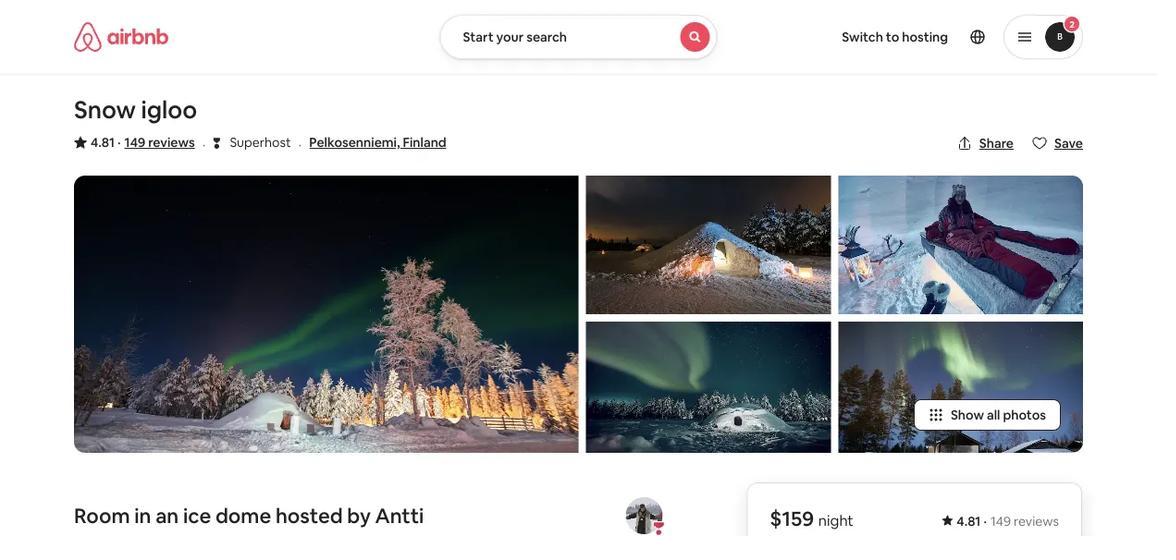 Task type: locate. For each thing, give the bounding box(es) containing it.
1 vertical spatial 149
[[991, 514, 1012, 530]]

pelkosenniemi, finland button
[[309, 131, 447, 154]]

0 vertical spatial 149
[[125, 134, 145, 151]]

1 vertical spatial snow igloo image
[[586, 322, 831, 454]]

4.81
[[91, 134, 115, 151], [957, 514, 982, 530]]

0 vertical spatial 4.81
[[91, 134, 115, 151]]

antti
[[375, 503, 424, 529]]

4.81 · 149 reviews
[[91, 134, 195, 151], [957, 514, 1060, 530]]

2 button
[[1004, 15, 1084, 59]]

antti is a superhost. image
[[652, 522, 667, 537]]

149
[[125, 134, 145, 151], [991, 514, 1012, 530]]

1 horizontal spatial 4.81 · 149 reviews
[[957, 514, 1060, 530]]

0 horizontal spatial 4.81
[[91, 134, 115, 151]]

antti image
[[626, 498, 663, 535]]

1 vertical spatial reviews
[[1015, 514, 1060, 530]]

show all photos
[[952, 407, 1047, 424]]

share button
[[950, 128, 1022, 159]]

save
[[1055, 135, 1084, 152]]

warm sleeping bags image
[[839, 176, 1084, 315]]

149 reviews button
[[125, 133, 195, 152]]

0 vertical spatial snow igloo image
[[586, 176, 831, 315]]

to
[[887, 29, 900, 45]]

·
[[118, 134, 121, 151], [202, 135, 206, 154], [299, 135, 302, 154], [984, 514, 988, 530]]

0 vertical spatial reviews
[[148, 134, 195, 151]]

start your search button
[[440, 15, 718, 59]]

$159 night
[[770, 506, 854, 533]]

snow igloo image
[[586, 176, 831, 315], [586, 322, 831, 454]]

lucky ranch is good place to spot lights image
[[839, 322, 1084, 454]]

ice
[[183, 503, 211, 529]]

antti image
[[626, 498, 663, 535]]

1 horizontal spatial 4.81
[[957, 514, 982, 530]]

in
[[134, 503, 151, 529]]

pelkosenniemi,
[[309, 134, 400, 151]]

best place to see nothern lights image
[[74, 176, 579, 454]]

1 horizontal spatial reviews
[[1015, 514, 1060, 530]]

superhost
[[230, 134, 291, 151]]

igloo
[[141, 94, 197, 125]]

show
[[952, 407, 985, 424]]

1 snow igloo image from the top
[[586, 176, 831, 315]]

1 vertical spatial 4.81 · 149 reviews
[[957, 514, 1060, 530]]

switch to hosting link
[[831, 18, 960, 56]]

hosting
[[903, 29, 949, 45]]

reviews
[[148, 134, 195, 151], [1015, 514, 1060, 530]]

hosted
[[276, 503, 343, 529]]

room in an ice dome hosted by antti
[[74, 503, 424, 529]]

0 vertical spatial 4.81 · 149 reviews
[[91, 134, 195, 151]]

an
[[156, 503, 179, 529]]



Task type: describe. For each thing, give the bounding box(es) containing it.
snow
[[74, 94, 136, 125]]

start
[[463, 29, 494, 45]]

switch to hosting
[[843, 29, 949, 45]]

· pelkosenniemi, finland
[[299, 134, 447, 154]]

finland
[[403, 134, 447, 151]]

2
[[1070, 18, 1075, 30]]

· inside · pelkosenniemi, finland
[[299, 135, 302, 154]]

start your search
[[463, 29, 567, 45]]

Start your search search field
[[440, 15, 718, 59]]

󰀃
[[213, 134, 220, 151]]

dome
[[216, 503, 271, 529]]

profile element
[[740, 0, 1084, 74]]

search
[[527, 29, 567, 45]]

room
[[74, 503, 130, 529]]

1 horizontal spatial 149
[[991, 514, 1012, 530]]

2 snow igloo image from the top
[[586, 322, 831, 454]]

$159
[[770, 506, 815, 533]]

your
[[497, 29, 524, 45]]

1 vertical spatial 4.81
[[957, 514, 982, 530]]

show all photos button
[[914, 400, 1062, 431]]

0 horizontal spatial 149
[[125, 134, 145, 151]]

share
[[980, 135, 1014, 152]]

by
[[347, 503, 371, 529]]

save button
[[1026, 128, 1091, 159]]

night
[[819, 512, 854, 531]]

0 horizontal spatial 4.81 · 149 reviews
[[91, 134, 195, 151]]

all
[[988, 407, 1001, 424]]

photos
[[1004, 407, 1047, 424]]

switch
[[843, 29, 884, 45]]

snow igloo
[[74, 94, 197, 125]]

0 horizontal spatial reviews
[[148, 134, 195, 151]]



Task type: vqa. For each thing, say whether or not it's contained in the screenshot.
1 guest
no



